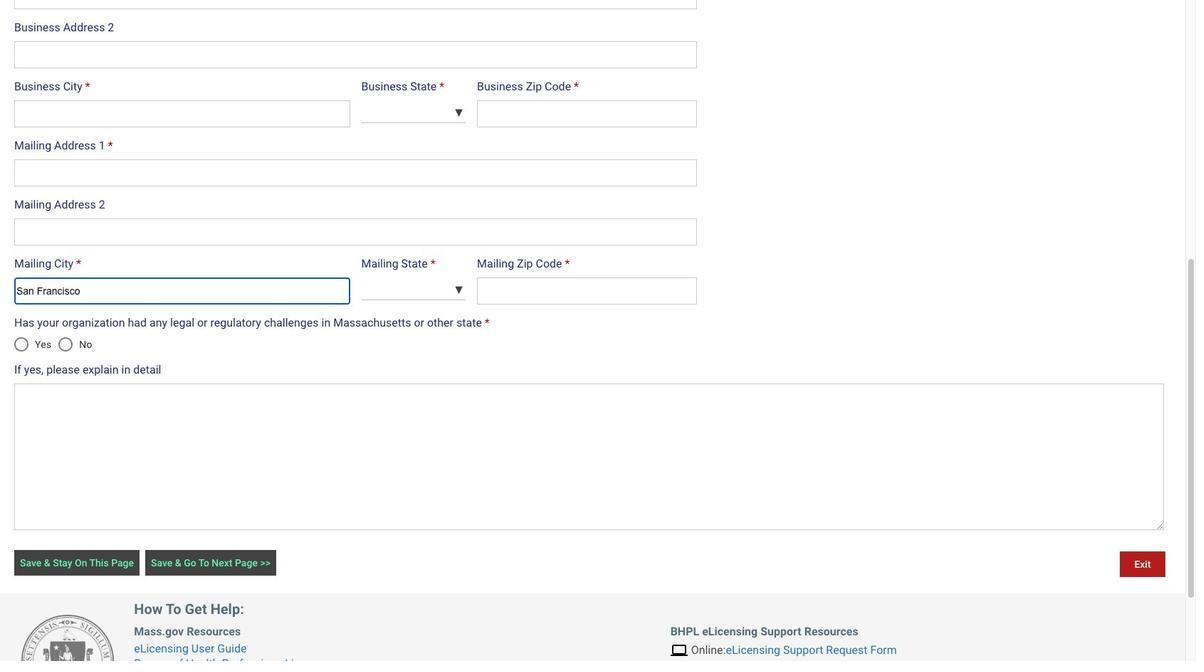 Task type: locate. For each thing, give the bounding box(es) containing it.
None text field
[[14, 0, 697, 9], [14, 41, 697, 68], [14, 100, 350, 127], [14, 159, 697, 187], [14, 278, 350, 305], [477, 278, 697, 305], [14, 0, 697, 9], [14, 41, 697, 68], [14, 100, 350, 127], [14, 159, 697, 187], [14, 278, 350, 305], [477, 278, 697, 305]]

None text field
[[477, 100, 697, 127], [14, 219, 697, 246], [14, 384, 1164, 530], [477, 100, 697, 127], [14, 219, 697, 246], [14, 384, 1164, 530]]

massachusetts state seal image
[[21, 615, 114, 661]]

option group
[[6, 327, 100, 362]]



